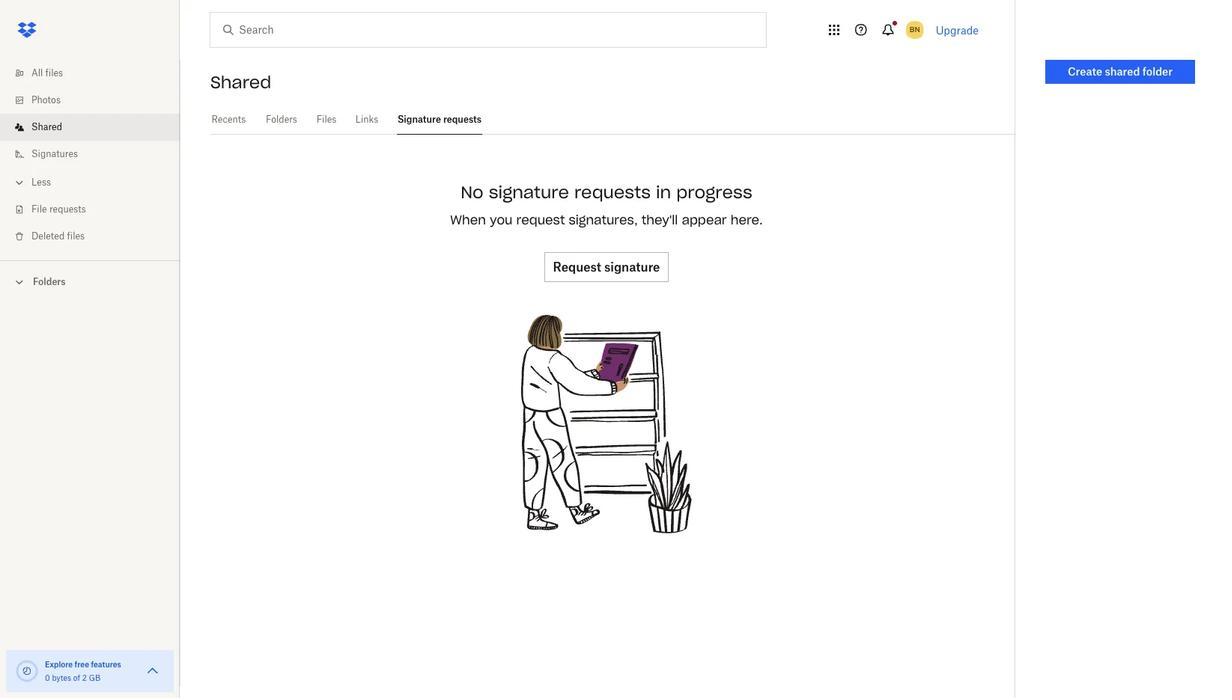 Task type: vqa. For each thing, say whether or not it's contained in the screenshot.
"search in folder "dropbox"" text field
no



Task type: describe. For each thing, give the bounding box(es) containing it.
folders inside button
[[33, 276, 66, 288]]

shared inside shared link
[[31, 121, 62, 133]]

dropbox image
[[12, 15, 42, 45]]

shared
[[1105, 65, 1140, 78]]

create
[[1068, 65, 1103, 78]]

folder
[[1143, 65, 1173, 78]]

bn button
[[903, 18, 927, 42]]

photos
[[31, 94, 61, 106]]

here.
[[731, 213, 763, 228]]

signature
[[398, 114, 441, 125]]

Search text field
[[239, 22, 736, 38]]

files
[[317, 114, 337, 125]]

links
[[356, 114, 379, 125]]

of
[[73, 674, 80, 683]]

list containing all files
[[0, 51, 180, 261]]

shared link
[[12, 114, 180, 141]]

all files
[[31, 67, 63, 79]]

signature requests
[[398, 114, 482, 125]]

signatures link
[[12, 141, 180, 168]]

1 horizontal spatial shared
[[210, 72, 271, 93]]

shared list item
[[0, 114, 180, 141]]

requests for signature requests
[[443, 114, 482, 125]]

signature for request
[[604, 260, 660, 275]]

upgrade
[[936, 24, 979, 36]]

appear
[[682, 213, 727, 228]]

quota usage element
[[15, 660, 39, 684]]

files for deleted files
[[67, 231, 85, 242]]

files link
[[316, 105, 337, 133]]

explore
[[45, 661, 73, 670]]

signatures,
[[569, 213, 638, 228]]

when you request signatures, they'll appear here.
[[450, 213, 763, 228]]



Task type: locate. For each thing, give the bounding box(es) containing it.
file requests
[[31, 204, 86, 215]]

explore free features 0 bytes of 2 gb
[[45, 661, 121, 683]]

create shared folder
[[1068, 65, 1173, 78]]

folders link
[[265, 105, 298, 133]]

0 vertical spatial signature
[[489, 182, 569, 203]]

shared down photos
[[31, 121, 62, 133]]

signature
[[489, 182, 569, 203], [604, 260, 660, 275]]

free
[[75, 661, 89, 670]]

requests up when you request signatures, they'll appear here.
[[574, 182, 651, 203]]

requests inside signature requests link
[[443, 114, 482, 125]]

signature up request at the left of the page
[[489, 182, 569, 203]]

files right deleted
[[67, 231, 85, 242]]

files right "all" at the left of page
[[45, 67, 63, 79]]

1 vertical spatial signature
[[604, 260, 660, 275]]

0 vertical spatial files
[[45, 67, 63, 79]]

all files link
[[12, 60, 180, 87]]

shared
[[210, 72, 271, 93], [31, 121, 62, 133]]

less
[[31, 177, 51, 188]]

create shared folder button
[[1046, 60, 1196, 84]]

folders down deleted
[[33, 276, 66, 288]]

1 horizontal spatial folders
[[266, 114, 297, 125]]

requests
[[443, 114, 482, 125], [574, 182, 651, 203], [49, 204, 86, 215]]

gb
[[89, 674, 100, 683]]

they'll
[[642, 213, 678, 228]]

file
[[31, 204, 47, 215]]

2 vertical spatial requests
[[49, 204, 86, 215]]

no signature requests in progress
[[461, 182, 753, 203]]

requests for file requests
[[49, 204, 86, 215]]

tab list
[[210, 105, 1015, 135]]

1 horizontal spatial signature
[[604, 260, 660, 275]]

requests inside file requests link
[[49, 204, 86, 215]]

0 horizontal spatial shared
[[31, 121, 62, 133]]

when
[[450, 213, 486, 228]]

0 horizontal spatial signature
[[489, 182, 569, 203]]

1 vertical spatial files
[[67, 231, 85, 242]]

features
[[91, 661, 121, 670]]

less image
[[12, 175, 27, 190]]

1 horizontal spatial files
[[67, 231, 85, 242]]

request signature button
[[544, 252, 669, 282]]

files
[[45, 67, 63, 79], [67, 231, 85, 242]]

0
[[45, 674, 50, 683]]

no
[[461, 182, 484, 203]]

links link
[[355, 105, 379, 133]]

signature requests link
[[397, 105, 482, 133]]

0 horizontal spatial requests
[[49, 204, 86, 215]]

files for all files
[[45, 67, 63, 79]]

1 horizontal spatial requests
[[443, 114, 482, 125]]

progress
[[677, 182, 753, 203]]

deleted files
[[31, 231, 85, 242]]

0 horizontal spatial folders
[[33, 276, 66, 288]]

requests right file
[[49, 204, 86, 215]]

0 vertical spatial folders
[[266, 114, 297, 125]]

shared up recents link
[[210, 72, 271, 93]]

signature inside button
[[604, 260, 660, 275]]

file requests link
[[12, 196, 180, 223]]

2 horizontal spatial requests
[[574, 182, 651, 203]]

recents
[[212, 114, 246, 125]]

signatures
[[31, 148, 78, 160]]

you
[[490, 213, 513, 228]]

illustration of an empty shelf image
[[494, 312, 719, 537]]

in
[[656, 182, 671, 203]]

request
[[517, 213, 565, 228]]

upgrade link
[[936, 24, 979, 36]]

1 vertical spatial folders
[[33, 276, 66, 288]]

signature for no
[[489, 182, 569, 203]]

0 vertical spatial requests
[[443, 114, 482, 125]]

request signature
[[553, 260, 660, 275]]

1 vertical spatial requests
[[574, 182, 651, 203]]

0 horizontal spatial files
[[45, 67, 63, 79]]

tab list containing recents
[[210, 105, 1015, 135]]

photos link
[[12, 87, 180, 114]]

folders
[[266, 114, 297, 125], [33, 276, 66, 288]]

list
[[0, 51, 180, 261]]

bn
[[910, 25, 920, 34]]

request
[[553, 260, 602, 275]]

2
[[82, 674, 87, 683]]

1 vertical spatial shared
[[31, 121, 62, 133]]

folders left files
[[266, 114, 297, 125]]

signature down when you request signatures, they'll appear here.
[[604, 260, 660, 275]]

deleted
[[31, 231, 65, 242]]

deleted files link
[[12, 223, 180, 250]]

folders button
[[0, 270, 180, 293]]

0 vertical spatial shared
[[210, 72, 271, 93]]

requests right signature
[[443, 114, 482, 125]]

all
[[31, 67, 43, 79]]

bytes
[[52, 674, 71, 683]]

recents link
[[210, 105, 247, 133]]



